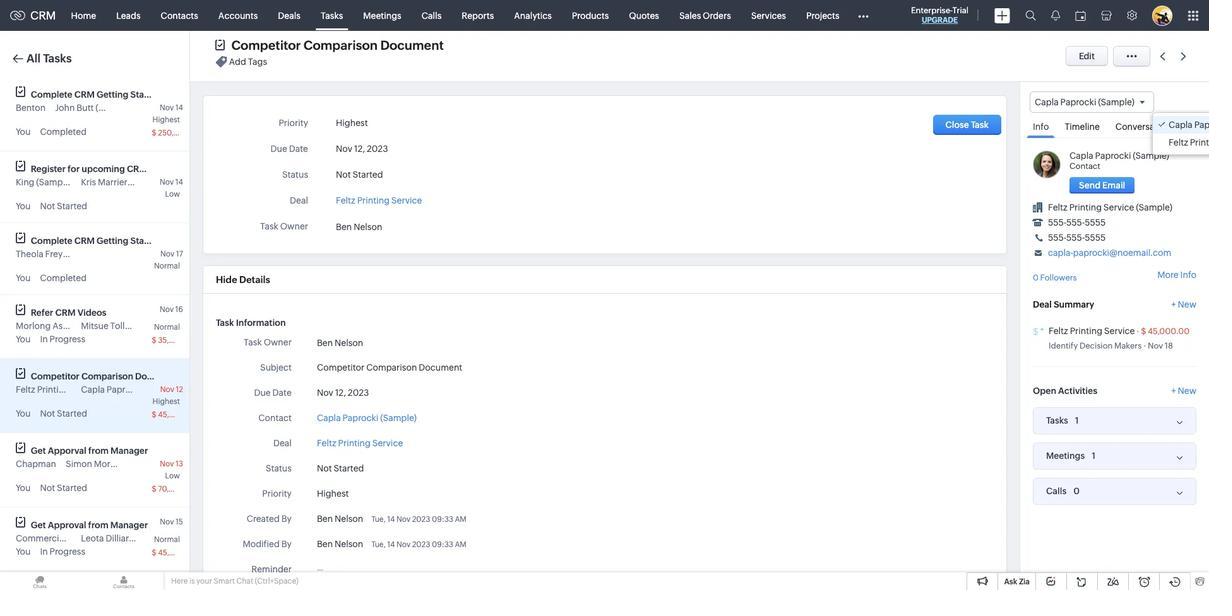 Task type: locate. For each thing, give the bounding box(es) containing it.
2 completed from the top
[[40, 273, 87, 283]]

1 am from the top
[[455, 516, 466, 525]]

open activities
[[1033, 386, 1097, 396]]

upcoming
[[82, 164, 125, 174]]

you for commercial press
[[16, 547, 31, 558]]

2 you from the top
[[16, 201, 31, 212]]

5 you from the top
[[16, 409, 31, 419]]

paprocki
[[1060, 97, 1096, 107], [1095, 151, 1131, 161], [107, 385, 142, 395], [343, 414, 378, 424]]

get
[[31, 446, 46, 457], [31, 521, 46, 531]]

1 vertical spatial new
[[1178, 386, 1196, 396]]

sales orders link
[[669, 0, 741, 31]]

6 you from the top
[[16, 484, 31, 494]]

low down webinars
[[165, 190, 180, 199]]

apporval
[[48, 446, 86, 457]]

1 vertical spatial completed
[[40, 273, 87, 283]]

1 horizontal spatial 1
[[1092, 451, 1096, 461]]

started inside complete crm getting started steps nov 17
[[130, 236, 162, 246]]

1 horizontal spatial contact
[[1070, 162, 1100, 171]]

0 vertical spatial task owner
[[260, 222, 308, 232]]

tasks right deals link
[[321, 10, 343, 21]]

crm
[[30, 9, 56, 22], [74, 90, 95, 100], [127, 164, 147, 174], [74, 236, 95, 246], [55, 308, 76, 318]]

0 vertical spatial 12,
[[354, 144, 365, 154]]

2 from from the top
[[88, 521, 108, 531]]

due
[[271, 144, 287, 154], [254, 388, 271, 398]]

· up makers
[[1137, 327, 1139, 336]]

complete up john
[[31, 90, 72, 100]]

feltz printing service (sample)
[[1048, 203, 1172, 213]]

task owner
[[260, 222, 308, 232], [244, 338, 292, 348]]

2 am from the top
[[455, 541, 466, 550]]

you down the 'king'
[[16, 201, 31, 212]]

45,000.00
[[1148, 327, 1190, 336], [158, 411, 197, 420], [158, 549, 197, 558]]

2 vertical spatial normal
[[154, 536, 180, 545]]

timeline link
[[1058, 113, 1106, 138]]

35,000.00
[[158, 337, 196, 345]]

(sample)
[[1098, 97, 1135, 107], [96, 103, 132, 113], [1133, 151, 1169, 161], [36, 177, 73, 188], [129, 177, 166, 188], [1136, 203, 1172, 213], [64, 249, 101, 260], [140, 321, 177, 331], [144, 385, 181, 395], [380, 414, 417, 424], [131, 460, 167, 470], [136, 534, 173, 544]]

$ left 35,000.00
[[152, 337, 156, 345]]

tree containing capla pap
[[1153, 113, 1209, 155]]

profile element
[[1145, 0, 1180, 31]]

more info link
[[1158, 271, 1196, 281]]

theola
[[16, 249, 43, 260]]

complete for complete crm getting started steps nov 17
[[31, 236, 72, 246]]

2 555-555-5555 from the top
[[1048, 233, 1106, 243]]

accounts link
[[208, 0, 268, 31]]

1 vertical spatial steps
[[163, 236, 186, 246]]

1 vertical spatial contact
[[258, 414, 292, 424]]

0 vertical spatial + new
[[1171, 300, 1196, 310]]

0 vertical spatial 09:33
[[432, 516, 453, 525]]

contact down timeline
[[1070, 162, 1100, 171]]

capla inside capla paprocki (sample) contact
[[1070, 151, 1093, 161]]

1 vertical spatial calls
[[1046, 487, 1067, 497]]

+ new link
[[1171, 300, 1196, 316]]

0 vertical spatial by
[[281, 515, 292, 525]]

Other Modules field
[[850, 5, 877, 26]]

projects
[[806, 10, 840, 21]]

1 vertical spatial status
[[266, 464, 292, 474]]

1 vertical spatial +
[[1171, 386, 1176, 396]]

normal down nov 15
[[154, 536, 180, 545]]

1 vertical spatial in progress
[[40, 547, 85, 558]]

4 you from the top
[[16, 335, 31, 345]]

low for kris marrier (sample)
[[165, 190, 180, 199]]

deal summary
[[1033, 300, 1094, 310]]

manager up leota dilliard (sample)
[[110, 521, 148, 531]]

0 followers
[[1033, 274, 1077, 283]]

1 horizontal spatial capla paprocki (sample) link
[[1070, 151, 1169, 161]]

$ up makers
[[1141, 327, 1146, 336]]

45,000.00 down 12
[[158, 411, 197, 420]]

(sample) inside theola frey (sample) normal
[[64, 249, 101, 260]]

1 $ 45,000.00 from the top
[[152, 411, 197, 420]]

competitor
[[231, 38, 301, 52], [317, 363, 365, 373], [31, 372, 79, 382]]

nelson
[[354, 222, 382, 233], [335, 338, 363, 348], [335, 515, 363, 525], [335, 540, 363, 550]]

from inside the get apporval from manager nov 13
[[88, 446, 109, 457]]

crm up theola frey (sample) normal
[[74, 236, 95, 246]]

from up leota
[[88, 521, 108, 531]]

1 vertical spatial 555-555-5555
[[1048, 233, 1106, 243]]

capla inside field
[[1035, 97, 1059, 107]]

crm up kris marrier (sample)
[[127, 164, 147, 174]]

2 horizontal spatial capla paprocki (sample)
[[1035, 97, 1135, 107]]

projects link
[[796, 0, 850, 31]]

feltz printing service (sample) link
[[1048, 203, 1172, 213]]

18
[[1165, 341, 1173, 351]]

1 horizontal spatial 12,
[[354, 144, 365, 154]]

reminder
[[251, 565, 292, 575]]

1 getting from the top
[[97, 90, 128, 100]]

1 vertical spatial low
[[165, 472, 180, 481]]

0 horizontal spatial 12,
[[335, 388, 346, 398]]

not for competitor comparison document
[[40, 409, 55, 419]]

you up 'chapman'
[[16, 409, 31, 419]]

1 completed from the top
[[40, 127, 87, 137]]

45,000.00 up here
[[158, 549, 197, 558]]

signals element
[[1044, 0, 1068, 31]]

1 vertical spatial capla paprocki (sample) link
[[317, 412, 417, 426]]

progress down press
[[50, 547, 85, 558]]

2 $ 45,000.00 from the top
[[152, 549, 197, 558]]

manager inside the get apporval from manager nov 13
[[111, 446, 148, 457]]

crm up butt at the left of the page
[[74, 90, 95, 100]]

(sample) inside field
[[1098, 97, 1135, 107]]

2 by from the top
[[281, 540, 292, 550]]

3 normal from the top
[[154, 536, 180, 545]]

2 getting from the top
[[97, 236, 128, 246]]

you down morlong
[[16, 335, 31, 345]]

upgrade
[[922, 16, 958, 25]]

555-
[[1048, 218, 1067, 228], [1066, 218, 1085, 228], [1048, 233, 1067, 243], [1066, 233, 1085, 243]]

in progress down commercial press
[[40, 547, 85, 558]]

crm up associates
[[55, 308, 76, 318]]

nov inside the get apporval from manager nov 13
[[160, 460, 174, 469]]

1 you from the top
[[16, 127, 31, 137]]

steps up 17
[[163, 236, 186, 246]]

$ 45,000.00 down 12
[[152, 411, 197, 420]]

$ left 250,000.00
[[152, 129, 156, 138]]

0 vertical spatial 45,000.00
[[1148, 327, 1190, 336]]

3 you from the top
[[16, 273, 31, 283]]

by right modified
[[281, 540, 292, 550]]

comparison inside competitor comparison document nov 12
[[81, 372, 133, 382]]

1 vertical spatial complete
[[31, 236, 72, 246]]

0 vertical spatial 0
[[1033, 274, 1039, 283]]

2 normal from the top
[[154, 323, 180, 332]]

1 vertical spatial 12,
[[335, 388, 346, 398]]

sales
[[679, 10, 701, 21]]

1 + new from the top
[[1171, 300, 1196, 310]]

$ for john butt (sample)
[[152, 129, 156, 138]]

2 + new from the top
[[1171, 386, 1196, 396]]

am for created by
[[455, 516, 466, 525]]

0 horizontal spatial 0
[[1033, 274, 1039, 283]]

1 vertical spatial feltz printing service link
[[1049, 326, 1135, 336]]

add tags
[[229, 57, 267, 67]]

2 09:33 from the top
[[432, 541, 453, 550]]

1 horizontal spatial 0
[[1074, 487, 1080, 497]]

not for get apporval from manager
[[40, 484, 55, 494]]

tree
[[1153, 113, 1209, 155]]

home link
[[61, 0, 106, 31]]

2 in from the top
[[40, 547, 48, 558]]

in down the commercial
[[40, 547, 48, 558]]

nov inside complete crm getting started steps nov 14
[[160, 104, 174, 112]]

feltz inside the feltz printing service · $ 45,000.00 identify decision makers · nov 18
[[1049, 326, 1068, 336]]

deals
[[278, 10, 300, 21]]

1 vertical spatial tue,
[[371, 541, 386, 550]]

morasca
[[94, 460, 129, 470]]

0 vertical spatial in
[[40, 335, 48, 345]]

you down theola
[[16, 273, 31, 283]]

feltz printing service · $ 45,000.00 identify decision makers · nov 18
[[1049, 326, 1190, 351]]

14 inside "register for upcoming crm webinars nov 14"
[[175, 178, 183, 187]]

steps inside complete crm getting started steps nov 14
[[163, 90, 186, 100]]

0 vertical spatial owner
[[280, 222, 308, 232]]

1 vertical spatial manager
[[110, 521, 148, 531]]

trial
[[953, 6, 969, 15]]

normal inside theola frey (sample) normal
[[154, 262, 180, 271]]

1 complete from the top
[[31, 90, 72, 100]]

1 vertical spatial from
[[88, 521, 108, 531]]

1 vertical spatial + new
[[1171, 386, 1196, 396]]

complete inside complete crm getting started steps nov 14
[[31, 90, 72, 100]]

register
[[31, 164, 66, 174]]

printing for feltz printing service (sample) "link" at the right top of the page
[[1069, 203, 1102, 213]]

completed down frey
[[40, 273, 87, 283]]

normal down 17
[[154, 262, 180, 271]]

1 vertical spatial get
[[31, 521, 46, 531]]

1 vertical spatial 1
[[1092, 451, 1096, 461]]

services
[[751, 10, 786, 21]]

complete up frey
[[31, 236, 72, 246]]

0 vertical spatial 555-555-5555
[[1048, 218, 1106, 228]]

0 vertical spatial completed
[[40, 127, 87, 137]]

1 in from the top
[[40, 335, 48, 345]]

+ down more info link
[[1171, 300, 1176, 310]]

you for morlong associates
[[16, 335, 31, 345]]

1 normal from the top
[[154, 262, 180, 271]]

task information
[[216, 318, 286, 328]]

(ctrl+space)
[[255, 578, 298, 587]]

1 vertical spatial task owner
[[244, 338, 292, 348]]

$ left 70,000.00
[[152, 486, 156, 494]]

refer
[[31, 308, 53, 318]]

0 vertical spatial get
[[31, 446, 46, 457]]

progress for associates
[[50, 335, 85, 345]]

0
[[1033, 274, 1039, 283], [1074, 487, 1080, 497]]

1 vertical spatial progress
[[50, 547, 85, 558]]

0 vertical spatial low
[[165, 190, 180, 199]]

· right makers
[[1143, 341, 1146, 351]]

Capla Paprocki (Sample) field
[[1030, 92, 1154, 113]]

comparison
[[304, 38, 378, 52], [366, 363, 417, 373], [81, 372, 133, 382]]

1 get from the top
[[31, 446, 46, 457]]

$ down leota dilliard (sample)
[[152, 549, 156, 558]]

here is your smart chat (ctrl+space)
[[171, 578, 298, 587]]

1 tue, from the top
[[371, 516, 386, 525]]

task owner up details
[[260, 222, 308, 232]]

tasks down open activities
[[1046, 416, 1068, 426]]

capla-paprocki@noemail.com
[[1048, 248, 1171, 258]]

you for chapman
[[16, 484, 31, 494]]

subject
[[260, 363, 292, 373]]

manager up simon morasca (sample)
[[111, 446, 148, 457]]

feltz printing service link
[[336, 192, 422, 206], [1049, 326, 1135, 336], [317, 438, 403, 451]]

17
[[176, 250, 183, 259]]

5555
[[1085, 218, 1106, 228], [1085, 233, 1106, 243]]

crm inside complete crm getting started steps nov 14
[[74, 90, 95, 100]]

service
[[391, 196, 422, 206], [1104, 203, 1134, 213], [1104, 326, 1135, 336], [71, 385, 102, 395], [372, 439, 403, 449]]

$ for leota dilliard (sample)
[[152, 549, 156, 558]]

2 complete from the top
[[31, 236, 72, 246]]

info right more on the top
[[1180, 271, 1196, 281]]

you down benton
[[16, 127, 31, 137]]

45,000.00 up "18"
[[1148, 327, 1190, 336]]

not
[[336, 170, 351, 180], [40, 201, 55, 212], [40, 409, 55, 419], [317, 464, 332, 474], [40, 484, 55, 494]]

0 horizontal spatial calls
[[422, 10, 442, 21]]

benton
[[16, 103, 46, 113]]

you down 'chapman'
[[16, 484, 31, 494]]

$ 45,000.00 for capla paprocki (sample)
[[152, 411, 197, 420]]

nov 12, 2023
[[336, 144, 388, 154], [317, 388, 369, 398]]

$ 250,000.00
[[152, 129, 201, 138]]

status
[[282, 170, 308, 180], [266, 464, 292, 474]]

14
[[175, 104, 183, 112], [175, 178, 183, 187], [387, 516, 395, 525], [387, 541, 395, 550]]

0 vertical spatial tue, 14 nov 2023 09:33 am
[[371, 516, 466, 525]]

tue,
[[371, 516, 386, 525], [371, 541, 386, 550]]

$ inside the feltz printing service · $ 45,000.00 identify decision makers · nov 18
[[1141, 327, 1146, 336]]

1 horizontal spatial competitor
[[231, 38, 301, 52]]

get inside the get apporval from manager nov 13
[[31, 446, 46, 457]]

progress
[[50, 335, 85, 345], [50, 547, 85, 558]]

not started
[[336, 170, 383, 180], [40, 201, 87, 212], [40, 409, 87, 419], [317, 464, 364, 474], [40, 484, 87, 494]]

steps up $ 250,000.00
[[163, 90, 186, 100]]

1 horizontal spatial ·
[[1143, 341, 1146, 351]]

0 vertical spatial info
[[1033, 122, 1049, 132]]

0 vertical spatial new
[[1178, 300, 1196, 310]]

1 vertical spatial getting
[[97, 236, 128, 246]]

not started for get apporval from manager
[[40, 484, 87, 494]]

signals image
[[1051, 10, 1060, 21]]

0 vertical spatial $ 45,000.00
[[152, 411, 197, 420]]

manager for get approval from manager
[[110, 521, 148, 531]]

you for king (sample)
[[16, 201, 31, 212]]

1 horizontal spatial meetings
[[1046, 451, 1085, 462]]

0 vertical spatial from
[[88, 446, 109, 457]]

$ 45,000.00 up here
[[152, 549, 197, 558]]

close task link
[[933, 115, 1001, 135]]

from up morasca
[[88, 446, 109, 457]]

normal up $ 35,000.00
[[154, 323, 180, 332]]

progress for press
[[50, 547, 85, 558]]

1 vertical spatial capla paprocki (sample)
[[81, 385, 181, 395]]

2 low from the top
[[165, 472, 180, 481]]

in down morlong
[[40, 335, 48, 345]]

info left timeline
[[1033, 122, 1049, 132]]

1 vertical spatial by
[[281, 540, 292, 550]]

+ new down the more info at the right top of page
[[1171, 300, 1196, 310]]

1 vertical spatial competitor comparison document
[[317, 363, 462, 373]]

low
[[165, 190, 180, 199], [165, 472, 180, 481]]

contact down 'subject'
[[258, 414, 292, 424]]

crm inside complete crm getting started steps nov 17
[[74, 236, 95, 246]]

steps
[[163, 90, 186, 100], [163, 236, 186, 246]]

details
[[239, 275, 270, 285]]

1 vertical spatial nov 12, 2023
[[317, 388, 369, 398]]

0 horizontal spatial meetings
[[363, 10, 401, 21]]

1 09:33 from the top
[[432, 516, 453, 525]]

getting inside complete crm getting started steps nov 14
[[97, 90, 128, 100]]

09:33 for created by
[[432, 516, 453, 525]]

2 vertical spatial tasks
[[1046, 416, 1068, 426]]

low up '$ 70,000.00'
[[165, 472, 180, 481]]

1 low from the top
[[165, 190, 180, 199]]

1 vertical spatial 0
[[1074, 487, 1080, 497]]

0 vertical spatial progress
[[50, 335, 85, 345]]

1 from from the top
[[88, 446, 109, 457]]

task left information
[[216, 318, 234, 328]]

steps inside complete crm getting started steps nov 17
[[163, 236, 186, 246]]

7 you from the top
[[16, 547, 31, 558]]

0 vertical spatial in progress
[[40, 335, 85, 345]]

2 vertical spatial feltz printing service link
[[317, 438, 403, 451]]

1 vertical spatial 09:33
[[432, 541, 453, 550]]

5555 up capla-paprocki@noemail.com link
[[1085, 233, 1106, 243]]

in for commercial
[[40, 547, 48, 558]]

getting inside complete crm getting started steps nov 17
[[97, 236, 128, 246]]

crm for complete crm getting started steps nov 14
[[74, 90, 95, 100]]

2 vertical spatial capla paprocki (sample)
[[317, 414, 417, 424]]

1 steps from the top
[[163, 90, 186, 100]]

2 vertical spatial deal
[[273, 439, 292, 449]]

completed down john
[[40, 127, 87, 137]]

from for approval
[[88, 521, 108, 531]]

get for get apporval from manager nov 13
[[31, 446, 46, 457]]

1 horizontal spatial calls
[[1046, 487, 1067, 497]]

printing for topmost feltz printing service link
[[357, 196, 390, 206]]

1 for meetings
[[1092, 451, 1096, 461]]

decision
[[1080, 341, 1113, 351]]

2 progress from the top
[[50, 547, 85, 558]]

get up 'chapman'
[[31, 446, 46, 457]]

getting up john butt (sample)
[[97, 90, 128, 100]]

1 tue, 14 nov 2023 09:33 am from the top
[[371, 516, 466, 525]]

close task
[[946, 120, 989, 130]]

complete crm getting started steps nov 17
[[31, 236, 186, 259]]

0 vertical spatial feltz printing service link
[[336, 192, 422, 206]]

0 horizontal spatial competitor
[[31, 372, 79, 382]]

2 new from the top
[[1178, 386, 1196, 396]]

1 for tasks
[[1075, 416, 1079, 426]]

2 get from the top
[[31, 521, 46, 531]]

tue, for modified by
[[371, 541, 386, 550]]

by for created by
[[281, 515, 292, 525]]

0 vertical spatial tasks
[[321, 10, 343, 21]]

leota
[[81, 534, 104, 544]]

document
[[380, 38, 444, 52], [419, 363, 462, 373], [135, 372, 180, 382]]

$ 70,000.00
[[152, 486, 196, 494]]

associates
[[52, 321, 97, 331]]

1 vertical spatial $ 45,000.00
[[152, 549, 197, 558]]

45,000.00 for competitor comparison document
[[158, 411, 197, 420]]

1 horizontal spatial capla paprocki (sample)
[[317, 414, 417, 424]]

0 vertical spatial normal
[[154, 262, 180, 271]]

task up details
[[260, 222, 278, 232]]

normal
[[154, 262, 180, 271], [154, 323, 180, 332], [154, 536, 180, 545]]

tasks right all
[[43, 52, 72, 65]]

1 progress from the top
[[50, 335, 85, 345]]

0 vertical spatial capla paprocki (sample)
[[1035, 97, 1135, 107]]

crm left home
[[30, 9, 56, 22]]

(sample) inside capla paprocki (sample) contact
[[1133, 151, 1169, 161]]

normal for get approval from manager
[[154, 536, 180, 545]]

in progress down morlong associates
[[40, 335, 85, 345]]

+ down "18"
[[1171, 386, 1176, 396]]

2 steps from the top
[[163, 236, 186, 246]]

manager for get apporval from manager nov 13
[[111, 446, 148, 457]]

$ down competitor comparison document nov 12
[[152, 411, 156, 420]]

2 in progress from the top
[[40, 547, 85, 558]]

1 vertical spatial 5555
[[1085, 233, 1106, 243]]

leads
[[116, 10, 141, 21]]

reports link
[[452, 0, 504, 31]]

by right created
[[281, 515, 292, 525]]

getting up theola frey (sample) normal
[[97, 236, 128, 246]]

task owner down information
[[244, 338, 292, 348]]

2 tue, from the top
[[371, 541, 386, 550]]

progress down associates
[[50, 335, 85, 345]]

get up the commercial
[[31, 521, 46, 531]]

0 vertical spatial 1
[[1075, 416, 1079, 426]]

None button
[[1070, 178, 1135, 194]]

all
[[27, 52, 41, 65]]

0 vertical spatial contact
[[1070, 162, 1100, 171]]

info
[[1033, 122, 1049, 132], [1180, 271, 1196, 281]]

1 in progress from the top
[[40, 335, 85, 345]]

5555 down feltz printing service (sample) "link" at the right top of the page
[[1085, 218, 1106, 228]]

1 new from the top
[[1178, 300, 1196, 310]]

0 vertical spatial tue,
[[371, 516, 386, 525]]

0 vertical spatial meetings
[[363, 10, 401, 21]]

2 tue, 14 nov 2023 09:33 am from the top
[[371, 541, 466, 550]]

complete inside complete crm getting started steps nov 17
[[31, 236, 72, 246]]

printing inside the feltz printing service · $ 45,000.00 identify decision makers · nov 18
[[1070, 326, 1102, 336]]

task right close
[[971, 120, 989, 130]]

nov inside competitor comparison document nov 12
[[160, 386, 174, 395]]

you for benton
[[16, 127, 31, 137]]

profile image
[[1152, 5, 1173, 26]]

0 vertical spatial ·
[[1137, 327, 1139, 336]]

1 by from the top
[[281, 515, 292, 525]]

you down the commercial
[[16, 547, 31, 558]]

contacts
[[161, 10, 198, 21]]

+ new down "18"
[[1171, 386, 1196, 396]]

leads link
[[106, 0, 151, 31]]

tue, 14 nov 2023 09:33 am for modified by
[[371, 541, 466, 550]]

+ new
[[1171, 300, 1196, 310], [1171, 386, 1196, 396]]

in
[[40, 335, 48, 345], [40, 547, 48, 558]]

previous record image
[[1160, 52, 1166, 60]]

is
[[189, 578, 195, 587]]

create menu image
[[994, 8, 1010, 23]]



Task type: describe. For each thing, give the bounding box(es) containing it.
printing for the bottom feltz printing service link
[[338, 439, 371, 449]]

contact inside capla paprocki (sample) contact
[[1070, 162, 1100, 171]]

created
[[247, 515, 280, 525]]

capla-
[[1048, 248, 1073, 258]]

conversations link
[[1109, 113, 1181, 138]]

normal for refer crm videos
[[154, 323, 180, 332]]

capla pap
[[1169, 120, 1209, 130]]

morlong associates
[[16, 321, 97, 331]]

for
[[68, 164, 80, 174]]

0 horizontal spatial capla paprocki (sample)
[[81, 385, 181, 395]]

steps for complete crm getting started steps nov 14
[[163, 90, 186, 100]]

your
[[196, 578, 212, 587]]

smart
[[214, 578, 235, 587]]

chat
[[236, 578, 253, 587]]

next record image
[[1181, 52, 1189, 60]]

search element
[[1018, 0, 1044, 31]]

more
[[1158, 271, 1179, 281]]

commercial press
[[16, 534, 90, 544]]

sales orders
[[679, 10, 731, 21]]

dilliard
[[106, 534, 134, 544]]

paprocki@noemail.com
[[1073, 248, 1171, 258]]

1 vertical spatial priority
[[262, 489, 292, 499]]

12
[[176, 386, 183, 395]]

2 horizontal spatial competitor
[[317, 363, 365, 373]]

2 vertical spatial feltz printing service
[[317, 439, 403, 449]]

1 5555 from the top
[[1085, 218, 1106, 228]]

get for get approval from manager
[[31, 521, 46, 531]]

document inside competitor comparison document nov 12
[[135, 372, 180, 382]]

capla paprocki (sample) contact
[[1070, 151, 1169, 171]]

crm for refer crm videos
[[55, 308, 76, 318]]

feltz print
[[1169, 138, 1209, 148]]

$ for capla paprocki (sample)
[[152, 411, 156, 420]]

mitsue
[[81, 321, 108, 331]]

started inside complete crm getting started steps nov 14
[[130, 90, 162, 100]]

reports
[[462, 10, 494, 21]]

you for feltz printing service
[[16, 409, 31, 419]]

search image
[[1025, 10, 1036, 21]]

getting for complete crm getting started steps nov 17
[[97, 236, 128, 246]]

john
[[55, 103, 75, 113]]

frey
[[45, 249, 63, 260]]

register for upcoming crm webinars nov 14
[[31, 164, 189, 187]]

videos
[[77, 308, 106, 318]]

leota dilliard (sample)
[[81, 534, 173, 544]]

identify
[[1049, 341, 1078, 351]]

0 horizontal spatial info
[[1033, 122, 1049, 132]]

conversations
[[1116, 122, 1175, 132]]

tasks link
[[311, 0, 353, 31]]

not for register for upcoming crm webinars
[[40, 201, 55, 212]]

1 vertical spatial date
[[272, 388, 292, 398]]

hide details
[[216, 275, 270, 285]]

getting for complete crm getting started steps nov 14
[[97, 90, 128, 100]]

all tasks
[[27, 52, 72, 65]]

in for morlong
[[40, 335, 48, 345]]

hide details link
[[216, 275, 270, 285]]

press
[[68, 534, 90, 544]]

in progress for associates
[[40, 335, 85, 345]]

complete for complete crm getting started steps nov 14
[[31, 90, 72, 100]]

0 horizontal spatial capla paprocki (sample) link
[[317, 412, 417, 426]]

45,000.00 inside the feltz printing service · $ 45,000.00 identify decision makers · nov 18
[[1148, 327, 1190, 336]]

$ for simon morasca (sample)
[[152, 486, 156, 494]]

am for modified by
[[455, 541, 466, 550]]

tags
[[248, 57, 267, 67]]

completed for complete crm getting started steps nov 17
[[40, 273, 87, 283]]

2 horizontal spatial tasks
[[1046, 416, 1068, 426]]

0 for 0 followers
[[1033, 274, 1039, 283]]

0 vertical spatial nov 12, 2023
[[336, 144, 388, 154]]

capla paprocki (sample) inside field
[[1035, 97, 1135, 107]]

morlong
[[16, 321, 51, 331]]

create menu element
[[987, 0, 1018, 31]]

by for modified by
[[281, 540, 292, 550]]

complete crm getting started steps nov 14
[[31, 90, 186, 112]]

capla-paprocki@noemail.com link
[[1048, 248, 1171, 258]]

analytics link
[[504, 0, 562, 31]]

enterprise-trial upgrade
[[911, 6, 969, 25]]

1 vertical spatial deal
[[1033, 300, 1052, 310]]

1 vertical spatial ·
[[1143, 341, 1146, 351]]

print
[[1190, 138, 1209, 148]]

refer crm videos
[[31, 308, 106, 318]]

completed for complete crm getting started steps nov 14
[[40, 127, 87, 137]]

quotes
[[629, 10, 659, 21]]

contacts link
[[151, 0, 208, 31]]

0 vertical spatial deal
[[290, 196, 308, 206]]

king
[[16, 177, 34, 188]]

simon morasca (sample)
[[66, 460, 167, 470]]

0 vertical spatial due
[[271, 144, 287, 154]]

$ for mitsue tollner (sample)
[[152, 337, 156, 345]]

09:33 for modified by
[[432, 541, 453, 550]]

nov inside complete crm getting started steps nov 17
[[160, 250, 174, 259]]

$ 45,000.00 for leota dilliard (sample)
[[152, 549, 197, 558]]

0 horizontal spatial ·
[[1137, 327, 1139, 336]]

1 555-555-5555 from the top
[[1048, 218, 1106, 228]]

$ 35,000.00
[[152, 337, 196, 345]]

task down task information
[[244, 338, 262, 348]]

info link
[[1027, 113, 1055, 138]]

paprocki inside field
[[1060, 97, 1096, 107]]

information
[[236, 318, 286, 328]]

webinars
[[149, 164, 189, 174]]

14 inside complete crm getting started steps nov 14
[[175, 104, 183, 112]]

1 horizontal spatial info
[[1180, 271, 1196, 281]]

0 horizontal spatial contact
[[258, 414, 292, 424]]

butt
[[77, 103, 94, 113]]

get approval from manager
[[31, 521, 148, 531]]

approval
[[48, 521, 86, 531]]

paprocki inside capla paprocki (sample) contact
[[1095, 151, 1131, 161]]

chats image
[[0, 573, 80, 591]]

nov inside the feltz printing service · $ 45,000.00 identify decision makers · nov 18
[[1148, 341, 1163, 351]]

here
[[171, 578, 188, 587]]

edit
[[1079, 51, 1095, 61]]

crm inside "register for upcoming crm webinars nov 14"
[[127, 164, 147, 174]]

competitor inside competitor comparison document nov 12
[[31, 372, 79, 382]]

timeline
[[1065, 122, 1100, 132]]

1 horizontal spatial tasks
[[321, 10, 343, 21]]

0 vertical spatial due date
[[271, 144, 308, 154]]

chapman
[[16, 460, 56, 470]]

13
[[175, 460, 183, 469]]

2 + from the top
[[1171, 386, 1176, 396]]

from for apporval
[[88, 446, 109, 457]]

simon
[[66, 460, 92, 470]]

mitsue tollner (sample)
[[81, 321, 177, 331]]

tue, 14 nov 2023 09:33 am for created by
[[371, 516, 466, 525]]

45,000.00 for get approval from manager
[[158, 549, 197, 558]]

not started for register for upcoming crm webinars
[[40, 201, 87, 212]]

service inside the feltz printing service · $ 45,000.00 identify decision makers · nov 18
[[1104, 326, 1135, 336]]

70,000.00
[[158, 486, 196, 494]]

0 vertical spatial date
[[289, 144, 308, 154]]

low for simon morasca (sample)
[[165, 472, 180, 481]]

get apporval from manager nov 13
[[31, 446, 183, 469]]

meetings link
[[353, 0, 412, 31]]

activities
[[1058, 386, 1097, 396]]

1 vertical spatial feltz printing service
[[16, 385, 102, 395]]

products link
[[562, 0, 619, 31]]

modified by
[[243, 540, 292, 550]]

ask zia
[[1004, 578, 1030, 587]]

0 vertical spatial priority
[[279, 118, 308, 128]]

commercial
[[16, 534, 66, 544]]

in progress for press
[[40, 547, 85, 558]]

1 vertical spatial due
[[254, 388, 271, 398]]

2 5555 from the top
[[1085, 233, 1106, 243]]

tue, for created by
[[371, 516, 386, 525]]

0 horizontal spatial tasks
[[43, 52, 72, 65]]

john butt (sample)
[[55, 103, 132, 113]]

close
[[946, 120, 969, 130]]

1 vertical spatial due date
[[254, 388, 292, 398]]

250,000.00
[[158, 129, 201, 138]]

0 vertical spatial status
[[282, 170, 308, 180]]

more info
[[1158, 271, 1196, 281]]

1 vertical spatial owner
[[264, 338, 292, 348]]

0 for 0
[[1074, 487, 1080, 497]]

0 vertical spatial competitor comparison document
[[231, 38, 444, 52]]

summary
[[1054, 300, 1094, 310]]

open
[[1033, 386, 1056, 396]]

1 + from the top
[[1171, 300, 1176, 310]]

steps for complete crm getting started steps nov 17
[[163, 236, 186, 246]]

nov inside "register for upcoming crm webinars nov 14"
[[160, 178, 174, 187]]

crm for complete crm getting started steps nov 17
[[74, 236, 95, 246]]

calendar image
[[1075, 10, 1086, 21]]

not started for competitor comparison document
[[40, 409, 87, 419]]

0 vertical spatial feltz printing service
[[336, 196, 422, 206]]

15
[[176, 518, 183, 527]]

quotes link
[[619, 0, 669, 31]]

contacts image
[[84, 573, 164, 591]]



Task type: vqa. For each thing, say whether or not it's contained in the screenshot.


